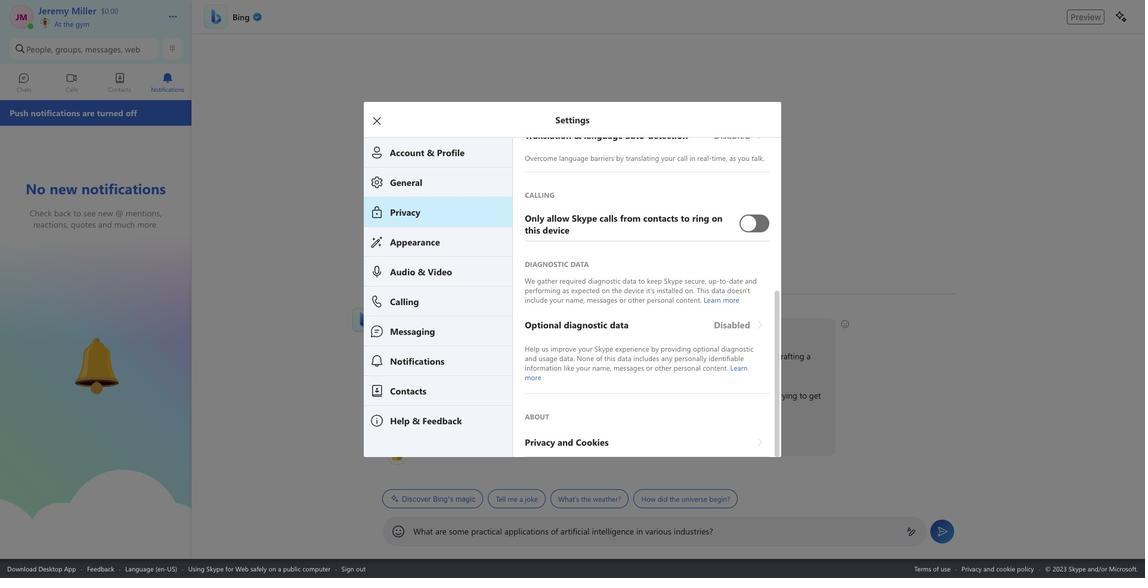 Task type: locate. For each thing, give the bounding box(es) containing it.
language (en-us)
[[125, 564, 177, 573]]

0 horizontal spatial diagnostic
[[588, 276, 621, 286]]

of up kids. at the left
[[450, 351, 457, 362]]

personal down "providing" on the right bottom of page
[[674, 363, 701, 373]]

0 horizontal spatial like
[[494, 351, 506, 362]]

skype right none
[[594, 344, 613, 354]]

1 horizontal spatial in
[[636, 526, 643, 537]]

learn down up-
[[704, 295, 721, 305]]

more for and
[[525, 373, 541, 382]]

1 horizontal spatial other
[[655, 363, 672, 373]]

on right expected
[[602, 286, 610, 295]]

1 horizontal spatial just
[[761, 390, 774, 401]]

1 horizontal spatial skype
[[594, 344, 613, 354]]

any inside ask me any type of question, like finding vegan restaurants in cambridge, itinerary for your trip to europe or drafting a story for curious kids. in groups, remember to mention me with @bing. i'm an ai preview, so i'm still learning. sometimes i might say something weird. don't get mad at me, i'm just trying to get better! if you want to start over, type
[[417, 351, 430, 362]]

1 vertical spatial like
[[564, 363, 574, 373]]

0 horizontal spatial how
[[450, 324, 466, 336]]

0 vertical spatial personal
[[647, 295, 674, 305]]

how
[[450, 324, 466, 336], [641, 494, 656, 504]]

0 horizontal spatial and
[[525, 354, 537, 363]]

groups, down at the gym
[[55, 43, 83, 55]]

providing
[[661, 344, 691, 354]]

1 horizontal spatial name,
[[592, 363, 612, 373]]

1 vertical spatial groups,
[[476, 364, 503, 375]]

get right trying
[[809, 390, 821, 401]]

1 horizontal spatial content.
[[703, 363, 728, 373]]

still
[[477, 390, 489, 401]]

of up with
[[596, 354, 602, 363]]

more
[[723, 295, 739, 305], [525, 373, 541, 382]]

in left various
[[636, 526, 643, 537]]

want inside ask me any type of question, like finding vegan restaurants in cambridge, itinerary for your trip to europe or drafting a story for curious kids. in groups, remember to mention me with @bing. i'm an ai preview, so i'm still learning. sometimes i might say something weird. don't get mad at me, i'm just trying to get better! if you want to start over, type
[[411, 429, 428, 441]]

content. down secure,
[[676, 295, 702, 305]]

feedback link
[[87, 564, 114, 573]]

the right at
[[63, 19, 74, 29]]

me right give
[[617, 429, 629, 441]]

2 horizontal spatial skype
[[664, 276, 683, 286]]

0 horizontal spatial groups,
[[55, 43, 83, 55]]

diagnostic left device
[[588, 276, 621, 286]]

name, down restaurants
[[592, 363, 612, 373]]

sign out
[[341, 564, 366, 573]]

are
[[435, 526, 447, 537]]

intelligence
[[592, 526, 634, 537]]

this up with
[[604, 354, 616, 363]]

1 vertical spatial on
[[269, 564, 276, 573]]

itinerary
[[653, 351, 682, 362]]

skype right keep at the top right
[[664, 276, 683, 286]]

web
[[235, 564, 249, 573]]

skype
[[664, 276, 683, 286], [594, 344, 613, 354], [206, 564, 224, 573]]

keep
[[647, 276, 662, 286]]

bing, 9:24 am
[[382, 308, 426, 317]]

learn more link down cambridge,
[[525, 363, 750, 382]]

of
[[450, 351, 457, 362], [596, 354, 602, 363], [551, 526, 558, 537], [933, 564, 939, 573]]

a right drafting
[[806, 351, 811, 362]]

any up curious at the bottom of the page
[[417, 351, 430, 362]]

1 horizontal spatial this
[[604, 354, 616, 363]]

messages down cambridge,
[[613, 363, 644, 373]]

0 vertical spatial diagnostic
[[588, 276, 621, 286]]

and right date
[[745, 276, 757, 286]]

content. down "trip"
[[703, 363, 728, 373]]

1 horizontal spatial like
[[564, 363, 574, 373]]

for right story on the bottom
[[409, 364, 419, 375]]

and left the 'cookie'
[[983, 564, 994, 573]]

0 horizontal spatial learn
[[704, 295, 721, 305]]

0 horizontal spatial just
[[668, 429, 680, 441]]

by
[[651, 344, 659, 354]]

us
[[542, 344, 549, 354]]

sometimes
[[524, 390, 564, 401]]

type right 'over,'
[[477, 429, 493, 441]]

type up curious at the bottom of the page
[[432, 351, 448, 362]]

0 vertical spatial and
[[745, 276, 757, 286]]

to inside we gather required diagnostic data to keep skype secure, up-to-date and performing as expected on the device it's installed on. this data doesn't include your name, messages or other personal content.
[[638, 276, 645, 286]]

(smileeyes)
[[547, 324, 586, 335]]

i'm right me,
[[748, 390, 759, 401]]

for
[[684, 351, 694, 362], [409, 364, 419, 375], [225, 564, 234, 573]]

1 horizontal spatial you
[[505, 324, 518, 336]]

content.
[[676, 295, 702, 305], [703, 363, 728, 373]]

a left public
[[278, 564, 281, 573]]

to left keep at the top right
[[638, 276, 645, 286]]

groups, inside ask me any type of question, like finding vegan restaurants in cambridge, itinerary for your trip to europe or drafting a story for curious kids. in groups, remember to mention me with @bing. i'm an ai preview, so i'm still learning. sometimes i might say something weird. don't get mad at me, i'm just trying to get better! if you want to start over, type
[[476, 364, 503, 375]]

of inside ask me any type of question, like finding vegan restaurants in cambridge, itinerary for your trip to europe or drafting a story for curious kids. in groups, remember to mention me with @bing. i'm an ai preview, so i'm still learning. sometimes i might say something weird. don't get mad at me, i'm just trying to get better! if you want to start over, type
[[450, 351, 457, 362]]

newtopic
[[495, 429, 529, 441]]

your inside we gather required diagnostic data to keep skype secure, up-to-date and performing as expected on the device it's installed on. this data doesn't include your name, messages or other personal content.
[[550, 295, 564, 305]]

at the gym
[[52, 19, 89, 29]]

0 horizontal spatial skype
[[206, 564, 224, 573]]

1 horizontal spatial or
[[646, 363, 653, 373]]

0 horizontal spatial type
[[432, 351, 448, 362]]

i inside ask me any type of question, like finding vegan restaurants in cambridge, itinerary for your trip to europe or drafting a story for curious kids. in groups, remember to mention me with @bing. i'm an ai preview, so i'm still learning. sometimes i might say something weird. don't get mad at me, i'm just trying to get better! if you want to start over, type
[[566, 390, 568, 401]]

0 vertical spatial or
[[619, 295, 626, 305]]

1 vertical spatial learn
[[730, 363, 748, 373]]

improve
[[551, 344, 576, 354]]

an
[[402, 390, 411, 401]]

i'm right so at the bottom of page
[[464, 390, 475, 401]]

more down date
[[723, 295, 739, 305]]

1 horizontal spatial want
[[571, 429, 589, 441]]

learn more for name,
[[525, 363, 750, 382]]

0 vertical spatial like
[[494, 351, 506, 362]]

for left web
[[225, 564, 234, 573]]

0 vertical spatial name,
[[566, 295, 585, 305]]

or right the europe in the right of the page
[[766, 351, 774, 362]]

0 vertical spatial type
[[432, 351, 448, 362]]

0 vertical spatial groups,
[[55, 43, 83, 55]]

2 horizontal spatial or
[[766, 351, 774, 362]]

1 want from the left
[[411, 429, 428, 441]]

1 vertical spatial name,
[[592, 363, 612, 373]]

1 vertical spatial personal
[[674, 363, 701, 373]]

other left it's
[[628, 295, 645, 305]]

just left report
[[668, 429, 680, 441]]

learn more for doesn't
[[704, 295, 739, 305]]

say
[[593, 390, 605, 401]]

2 horizontal spatial i'm
[[748, 390, 759, 401]]

the inside what's the weather? button
[[581, 494, 591, 504]]

i right can
[[483, 324, 485, 336]]

other inside we gather required diagnostic data to keep skype secure, up-to-date and performing as expected on the device it's installed on. this data doesn't include your name, messages or other personal content.
[[628, 295, 645, 305]]

we gather required diagnostic data to keep skype secure, up-to-date and performing as expected on the device it's installed on. this data doesn't include your name, messages or other personal content.
[[525, 276, 759, 305]]

magic
[[455, 495, 476, 504]]

2 get from the left
[[809, 390, 821, 401]]

remember
[[505, 364, 542, 375]]

1 vertical spatial learn more
[[525, 363, 750, 382]]

0 vertical spatial this
[[406, 324, 419, 336]]

me,
[[733, 390, 746, 401]]

you
[[505, 324, 518, 336], [396, 429, 409, 441], [556, 429, 569, 441]]

0 vertical spatial learn more link
[[704, 295, 739, 305]]

1 horizontal spatial i
[[566, 390, 568, 401]]

what's the weather?
[[558, 494, 621, 504]]

1 vertical spatial learn more link
[[525, 363, 750, 382]]

0 horizontal spatial in
[[601, 351, 607, 362]]

0 vertical spatial on
[[602, 286, 610, 295]]

1 horizontal spatial any
[[661, 354, 672, 363]]

0 horizontal spatial want
[[411, 429, 428, 441]]

1 vertical spatial for
[[409, 364, 419, 375]]

1 vertical spatial skype
[[594, 344, 613, 354]]

1 horizontal spatial groups,
[[476, 364, 503, 375]]

2 vertical spatial and
[[983, 564, 994, 573]]

in up with
[[601, 351, 607, 362]]

other down itinerary
[[655, 363, 672, 373]]

the left device
[[612, 286, 622, 295]]

how left did on the right of the page
[[641, 494, 656, 504]]

learn inside learn more link
[[730, 363, 748, 373]]

better!
[[389, 403, 413, 414]]

0 vertical spatial other
[[628, 295, 645, 305]]

for right itinerary
[[684, 351, 694, 362]]

tell me a joke
[[496, 494, 538, 504]]

a left joke
[[519, 494, 523, 504]]

(en-
[[155, 564, 167, 573]]

learn more down cambridge,
[[525, 363, 750, 382]]

0 horizontal spatial any
[[417, 351, 430, 362]]

can
[[468, 324, 481, 336]]

data
[[622, 276, 636, 286], [711, 286, 725, 295], [618, 354, 631, 363]]

0 horizontal spatial content.
[[676, 295, 702, 305]]

the right did on the right of the page
[[670, 494, 680, 504]]

a
[[806, 351, 811, 362], [707, 429, 711, 441], [519, 494, 523, 504], [278, 564, 281, 573]]

1 vertical spatial i
[[566, 390, 568, 401]]

on right safely
[[269, 564, 276, 573]]

1 vertical spatial or
[[766, 351, 774, 362]]

weather?
[[593, 494, 621, 504]]

any
[[417, 351, 430, 362], [661, 354, 672, 363]]

question,
[[459, 351, 492, 362]]

1 vertical spatial other
[[655, 363, 672, 373]]

to
[[638, 276, 645, 286], [729, 351, 737, 362], [544, 364, 552, 375], [799, 390, 807, 401], [431, 429, 438, 441], [591, 429, 598, 441]]

skype right using
[[206, 564, 224, 573]]

what
[[413, 526, 433, 537]]

1 vertical spatial diagnostic
[[721, 344, 754, 354]]

2 vertical spatial skype
[[206, 564, 224, 573]]

or left it's
[[619, 295, 626, 305]]

0 horizontal spatial or
[[619, 295, 626, 305]]

0 horizontal spatial get
[[692, 390, 704, 401]]

device
[[624, 286, 644, 295]]

groups, inside button
[[55, 43, 83, 55]]

the right what's
[[581, 494, 591, 504]]

like left finding
[[494, 351, 506, 362]]

preview
[[1071, 12, 1101, 22]]

download desktop app link
[[7, 564, 76, 573]]

1 horizontal spatial type
[[477, 429, 493, 441]]

like
[[494, 351, 506, 362], [564, 363, 574, 373]]

people,
[[26, 43, 53, 55]]

what's
[[558, 494, 579, 504]]

with
[[599, 364, 614, 375]]

optional
[[693, 344, 719, 354]]

want left give
[[571, 429, 589, 441]]

bing
[[429, 324, 445, 336]]

0 vertical spatial i
[[483, 324, 485, 336]]

diagnostic right optional
[[721, 344, 754, 354]]

2 horizontal spatial and
[[983, 564, 994, 573]]

this left is
[[406, 324, 419, 336]]

messages left device
[[587, 295, 617, 305]]

and
[[745, 276, 757, 286], [525, 354, 537, 363], [983, 564, 994, 573]]

more up sometimes
[[525, 373, 541, 382]]

me right "tell"
[[508, 494, 518, 504]]

privacy dialog
[[364, 0, 799, 457]]

this inside help us improve your skype experience by providing optional diagnostic and usage data. none of this data includes any personally identifiable information like your name, messages or other personal content.
[[604, 354, 616, 363]]

name, down required
[[566, 295, 585, 305]]

0 horizontal spatial you
[[396, 429, 409, 441]]

1 horizontal spatial get
[[809, 390, 821, 401]]

1 vertical spatial type
[[477, 429, 493, 441]]

1 vertical spatial and
[[525, 354, 537, 363]]

other
[[628, 295, 645, 305], [655, 363, 672, 373]]

like down restaurants
[[564, 363, 574, 373]]

performing
[[525, 286, 560, 295]]

vegan
[[535, 351, 557, 362]]

or inside ask me any type of question, like finding vegan restaurants in cambridge, itinerary for your trip to europe or drafting a story for curious kids. in groups, remember to mention me with @bing. i'm an ai preview, so i'm still learning. sometimes i might say something weird. don't get mad at me, i'm just trying to get better! if you want to start over, type
[[766, 351, 774, 362]]

personal down keep at the top right
[[647, 295, 674, 305]]

we
[[525, 276, 535, 286]]

identifiable
[[709, 354, 744, 363]]

1 horizontal spatial on
[[602, 286, 610, 295]]

0 vertical spatial learn more
[[704, 295, 739, 305]]

skype inside help us improve your skype experience by providing optional diagnostic and usage data. none of this data includes any personally identifiable information like your name, messages or other personal content.
[[594, 344, 613, 354]]

0 vertical spatial learn
[[704, 295, 721, 305]]

0 horizontal spatial other
[[628, 295, 645, 305]]

0 horizontal spatial i'm
[[389, 390, 400, 401]]

on.
[[685, 286, 695, 295]]

0 vertical spatial content.
[[676, 295, 702, 305]]

0 vertical spatial skype
[[664, 276, 683, 286]]

or down by
[[646, 363, 653, 373]]

0 horizontal spatial for
[[225, 564, 234, 573]]

artificial
[[560, 526, 590, 537]]

ask me any type of question, like finding vegan restaurants in cambridge, itinerary for your trip to europe or drafting a story for curious kids. in groups, remember to mention me with @bing. i'm an ai preview, so i'm still learning. sometimes i might say something weird. don't get mad at me, i'm just trying to get better! if you want to start over, type
[[389, 351, 823, 441]]

as
[[562, 286, 569, 295]]

1 vertical spatial this
[[604, 354, 616, 363]]

trying
[[776, 390, 797, 401]]

your left "trip"
[[697, 351, 713, 362]]

2 horizontal spatial for
[[684, 351, 694, 362]]

learn more down to-
[[704, 295, 739, 305]]

0 horizontal spatial this
[[406, 324, 419, 336]]

your right include
[[550, 295, 564, 305]]

and
[[533, 429, 547, 441]]

learning.
[[491, 390, 522, 401]]

0 horizontal spatial name,
[[566, 295, 585, 305]]

0 horizontal spatial on
[[269, 564, 276, 573]]

help
[[487, 324, 503, 336]]

want left "start"
[[411, 429, 428, 441]]

learn down the europe in the right of the page
[[730, 363, 748, 373]]

of inside help us improve your skype experience by providing optional diagnostic and usage data. none of this data includes any personally identifiable information like your name, messages or other personal content.
[[596, 354, 602, 363]]

1 vertical spatial content.
[[703, 363, 728, 373]]

desktop
[[38, 564, 62, 573]]

messages,
[[85, 43, 123, 55]]

0 vertical spatial messages
[[587, 295, 617, 305]]

any right by
[[661, 354, 672, 363]]

0 vertical spatial in
[[601, 351, 607, 362]]

groups, right in
[[476, 364, 503, 375]]

1 vertical spatial how
[[641, 494, 656, 504]]

me right the ask
[[404, 351, 415, 362]]

0 vertical spatial more
[[723, 295, 739, 305]]

0 vertical spatial for
[[684, 351, 694, 362]]

0 vertical spatial how
[[450, 324, 466, 336]]

1 horizontal spatial learn
[[730, 363, 748, 373]]

1 horizontal spatial and
[[745, 276, 757, 286]]

your down restaurants
[[576, 363, 590, 373]]

usage
[[539, 354, 557, 363]]

Type a message text field
[[413, 526, 897, 537]]

0 vertical spatial just
[[761, 390, 774, 401]]

to down usage
[[544, 364, 552, 375]]

diagnostic inside we gather required diagnostic data to keep skype secure, up-to-date and performing as expected on the device it's installed on. this data doesn't include your name, messages or other personal content.
[[588, 276, 621, 286]]

i'm left an
[[389, 390, 400, 401]]

learn more link for name,
[[525, 363, 750, 382]]

up-
[[708, 276, 720, 286]]

just left trying
[[761, 390, 774, 401]]

1 horizontal spatial for
[[409, 364, 419, 375]]

content. inside help us improve your skype experience by providing optional diagnostic and usage data. none of this data includes any personally identifiable information like your name, messages or other personal content.
[[703, 363, 728, 373]]

on inside we gather required diagnostic data to keep skype secure, up-to-date and performing as expected on the device it's installed on. this data doesn't include your name, messages or other personal content.
[[602, 286, 610, 295]]

and up remember
[[525, 354, 537, 363]]

i left might
[[566, 390, 568, 401]]

to right "trip"
[[729, 351, 737, 362]]

1 horizontal spatial i'm
[[464, 390, 475, 401]]

1 horizontal spatial more
[[723, 295, 739, 305]]

get left "mad"
[[692, 390, 704, 401]]

0 horizontal spatial more
[[525, 373, 541, 382]]

learn more link down to-
[[704, 295, 739, 305]]

tab list
[[0, 67, 191, 100]]

how right !
[[450, 324, 466, 336]]

other inside help us improve your skype experience by providing optional diagnostic and usage data. none of this data includes any personally identifiable information like your name, messages or other personal content.
[[655, 363, 672, 373]]

like inside help us improve your skype experience by providing optional diagnostic and usage data. none of this data includes any personally identifiable information like your name, messages or other personal content.
[[564, 363, 574, 373]]

1 vertical spatial more
[[525, 373, 541, 382]]

data up @bing.
[[618, 354, 631, 363]]

it's
[[646, 286, 655, 295]]

and inside help us improve your skype experience by providing optional diagnostic and usage data. none of this data includes any personally identifiable information like your name, messages or other personal content.
[[525, 354, 537, 363]]

2 vertical spatial or
[[646, 363, 653, 373]]



Task type: describe. For each thing, give the bounding box(es) containing it.
help us improve your skype experience by providing optional diagnostic and usage data. none of this data includes any personally identifiable information like your name, messages or other personal content.
[[525, 344, 756, 373]]

universe
[[681, 494, 707, 504]]

what's the weather? button
[[550, 490, 629, 509]]

drafting
[[776, 351, 804, 362]]

a inside ask me any type of question, like finding vegan restaurants in cambridge, itinerary for your trip to europe or drafting a story for curious kids. in groups, remember to mention me with @bing. i'm an ai preview, so i'm still learning. sometimes i might say something weird. don't get mad at me, i'm just trying to get better! if you want to start over, type
[[806, 351, 811, 362]]

curious
[[421, 364, 447, 375]]

expected
[[571, 286, 600, 295]]

personal inside we gather required diagnostic data to keep skype secure, up-to-date and performing as expected on the device it's installed on. this data doesn't include your name, messages or other personal content.
[[647, 295, 674, 305]]

how did the universe begin? button
[[634, 490, 738, 509]]

gather
[[537, 276, 558, 286]]

if
[[549, 429, 554, 441]]

the inside how did the universe begin? button
[[670, 494, 680, 504]]

your right data.
[[578, 344, 593, 354]]

data left it's
[[622, 276, 636, 286]]

sign out link
[[341, 564, 366, 573]]

diagnostic inside help us improve your skype experience by providing optional diagnostic and usage data. none of this data includes any personally identifiable information like your name, messages or other personal content.
[[721, 344, 754, 354]]

or inside help us improve your skype experience by providing optional diagnostic and usage data. none of this data includes any personally identifiable information like your name, messages or other personal content.
[[646, 363, 653, 373]]

terms
[[914, 564, 931, 573]]

bell
[[60, 333, 75, 346]]

bing's
[[433, 495, 453, 504]]

personal inside help us improve your skype experience by providing optional diagnostic and usage data. none of this data includes any personally identifiable information like your name, messages or other personal content.
[[674, 363, 701, 373]]

begin?
[[709, 494, 730, 504]]

any inside help us improve your skype experience by providing optional diagnostic and usage data. none of this data includes any personally identifiable information like your name, messages or other personal content.
[[661, 354, 672, 363]]

privacy
[[962, 564, 982, 573]]

hey, this is bing ! how can i help you today?
[[389, 324, 546, 336]]

and inside we gather required diagnostic data to keep skype secure, up-to-date and performing as expected on the device it's installed on. this data doesn't include your name, messages or other personal content.
[[745, 276, 757, 286]]

a inside button
[[519, 494, 523, 504]]

newtopic . and if you want to give me feedback, just report a concern.
[[495, 429, 745, 441]]

.
[[529, 429, 530, 441]]

your inside ask me any type of question, like finding vegan restaurants in cambridge, itinerary for your trip to europe or drafting a story for curious kids. in groups, remember to mention me with @bing. i'm an ai preview, so i'm still learning. sometimes i might say something weird. don't get mad at me, i'm just trying to get better! if you want to start over, type
[[697, 351, 713, 362]]

to left "start"
[[431, 429, 438, 441]]

2 horizontal spatial you
[[556, 429, 569, 441]]

2 want from the left
[[571, 429, 589, 441]]

terms of use
[[914, 564, 951, 573]]

feedback
[[87, 564, 114, 573]]

you inside ask me any type of question, like finding vegan restaurants in cambridge, itinerary for your trip to europe or drafting a story for curious kids. in groups, remember to mention me with @bing. i'm an ai preview, so i'm still learning. sometimes i might say something weird. don't get mad at me, i'm just trying to get better! if you want to start over, type
[[396, 429, 409, 441]]

1 i'm from the left
[[389, 390, 400, 401]]

so
[[454, 390, 462, 401]]

3 i'm from the left
[[748, 390, 759, 401]]

data right the this
[[711, 286, 725, 295]]

date
[[729, 276, 743, 286]]

concern.
[[713, 429, 743, 441]]

0 horizontal spatial i
[[483, 324, 485, 336]]

did
[[658, 494, 668, 504]]

1 vertical spatial in
[[636, 526, 643, 537]]

to left give
[[591, 429, 598, 441]]

joke
[[525, 494, 538, 504]]

just inside ask me any type of question, like finding vegan restaurants in cambridge, itinerary for your trip to europe or drafting a story for curious kids. in groups, remember to mention me with @bing. i'm an ai preview, so i'm still learning. sometimes i might say something weird. don't get mad at me, i'm just trying to get better! if you want to start over, type
[[761, 390, 774, 401]]

terms of use link
[[914, 564, 951, 573]]

content. inside we gather required diagnostic data to keep skype secure, up-to-date and performing as expected on the device it's installed on. this data doesn't include your name, messages or other personal content.
[[676, 295, 702, 305]]

using skype for web safely on a public computer
[[188, 564, 330, 573]]

data.
[[559, 354, 575, 363]]

out
[[356, 564, 366, 573]]

messages inside help us improve your skype experience by providing optional diagnostic and usage data. none of this data includes any personally identifiable information like your name, messages or other personal content.
[[613, 363, 644, 373]]

might
[[570, 390, 591, 401]]

mention
[[554, 364, 584, 375]]

discover bing's magic
[[402, 495, 476, 504]]

this
[[697, 286, 709, 295]]

name, inside help us improve your skype experience by providing optional diagnostic and usage data. none of this data includes any personally identifiable information like your name, messages or other personal content.
[[592, 363, 612, 373]]

installed
[[657, 286, 683, 295]]

us)
[[167, 564, 177, 573]]

mad
[[706, 390, 722, 401]]

if
[[389, 429, 393, 441]]

app
[[64, 564, 76, 573]]

discover
[[402, 495, 431, 504]]

me inside button
[[508, 494, 518, 504]]

preview,
[[422, 390, 451, 401]]

learn for up-
[[704, 295, 721, 305]]

ai
[[413, 390, 420, 401]]

something
[[607, 390, 645, 401]]

name, inside we gather required diagnostic data to keep skype secure, up-to-date and performing as expected on the device it's installed on. this data doesn't include your name, messages or other personal content.
[[566, 295, 585, 305]]

weird.
[[647, 390, 668, 401]]

me down none
[[586, 364, 597, 375]]

Only allow Skype calls from contacts to ring on this device checkbox
[[740, 210, 769, 237]]

(openhands)
[[747, 429, 791, 440]]

sign
[[341, 564, 354, 573]]

personally
[[674, 354, 707, 363]]

at the gym button
[[38, 17, 156, 29]]

today?
[[520, 324, 544, 336]]

1 vertical spatial just
[[668, 429, 680, 441]]

trip
[[715, 351, 727, 362]]

the inside the at the gym button
[[63, 19, 74, 29]]

in inside ask me any type of question, like finding vegan restaurants in cambridge, itinerary for your trip to europe or drafting a story for curious kids. in groups, remember to mention me with @bing. i'm an ai preview, so i'm still learning. sometimes i might say something weird. don't get mad at me, i'm just trying to get better! if you want to start over, type
[[601, 351, 607, 362]]

or inside we gather required diagnostic data to keep skype secure, up-to-date and performing as expected on the device it's installed on. this data doesn't include your name, messages or other personal content.
[[619, 295, 626, 305]]

ask
[[389, 351, 402, 362]]

like inside ask me any type of question, like finding vegan restaurants in cambridge, itinerary for your trip to europe or drafting a story for curious kids. in groups, remember to mention me with @bing. i'm an ai preview, so i'm still learning. sometimes i might say something weird. don't get mad at me, i'm just trying to get better! if you want to start over, type
[[494, 351, 506, 362]]

data inside help us improve your skype experience by providing optional diagnostic and usage data. none of this data includes any personally identifiable information like your name, messages or other personal content.
[[618, 354, 631, 363]]

of left use
[[933, 564, 939, 573]]

experience
[[615, 344, 649, 354]]

feedback,
[[631, 429, 665, 441]]

privacy and cookie policy link
[[962, 564, 1034, 573]]

using
[[188, 564, 205, 573]]

tell
[[496, 494, 506, 504]]

people, groups, messages, web button
[[10, 38, 158, 60]]

skype inside we gather required diagnostic data to keep skype secure, up-to-date and performing as expected on the device it's installed on. this data doesn't include your name, messages or other personal content.
[[664, 276, 683, 286]]

at
[[54, 19, 61, 29]]

messages inside we gather required diagnostic data to keep skype secure, up-to-date and performing as expected on the device it's installed on. this data doesn't include your name, messages or other personal content.
[[587, 295, 617, 305]]

how did the universe begin?
[[641, 494, 730, 504]]

include
[[525, 295, 548, 305]]

learn for diagnostic
[[730, 363, 748, 373]]

at
[[724, 390, 731, 401]]

of left artificial
[[551, 526, 558, 537]]

is
[[421, 324, 426, 336]]

includes
[[633, 354, 659, 363]]

various
[[645, 526, 671, 537]]

start
[[440, 429, 456, 441]]

language
[[125, 564, 154, 573]]

the inside we gather required diagnostic data to keep skype secure, up-to-date and performing as expected on the device it's installed on. this data doesn't include your name, messages or other personal content.
[[612, 286, 622, 295]]

restaurants
[[559, 351, 599, 362]]

doesn't
[[727, 286, 750, 295]]

story
[[389, 364, 407, 375]]

how inside button
[[641, 494, 656, 504]]

finding
[[508, 351, 533, 362]]

1 get from the left
[[692, 390, 704, 401]]

none
[[577, 354, 594, 363]]

tell me a joke button
[[488, 490, 546, 509]]

to right trying
[[799, 390, 807, 401]]

2 i'm from the left
[[464, 390, 475, 401]]

9:24
[[400, 308, 413, 317]]

some
[[449, 526, 469, 537]]

learn more link for doesn't
[[704, 295, 739, 305]]

more for to-
[[723, 295, 739, 305]]

bing,
[[382, 308, 398, 317]]

a right report
[[707, 429, 711, 441]]

in
[[467, 364, 474, 375]]

using skype for web safely on a public computer link
[[188, 564, 330, 573]]

language (en-us) link
[[125, 564, 177, 573]]

download
[[7, 564, 37, 573]]

don't
[[671, 390, 690, 401]]

computer
[[303, 564, 330, 573]]

what are some practical applications of artificial intelligence in various industries?
[[413, 526, 713, 537]]

2 vertical spatial for
[[225, 564, 234, 573]]



Task type: vqa. For each thing, say whether or not it's contained in the screenshot.
'Type a meeting name (optional)' text box
no



